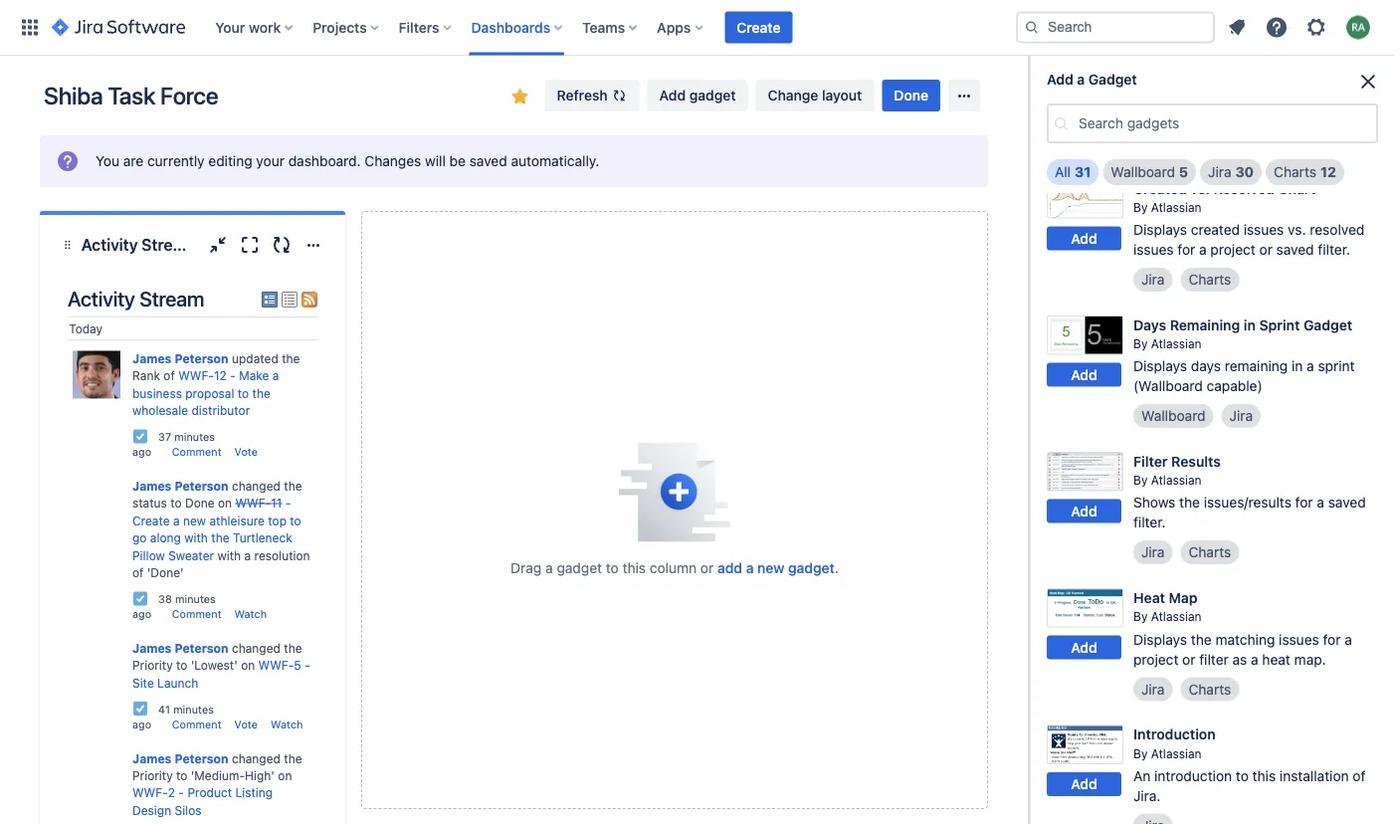 Task type: describe. For each thing, give the bounding box(es) containing it.
by inside by atlassian bubble charts help you identify popular and significant issues by displaying data in four dimensions.
[[1134, 44, 1148, 58]]

0 horizontal spatial this
[[623, 559, 646, 576]]

james peterson link for status
[[132, 479, 228, 493]]

jira left the 30
[[1208, 164, 1232, 180]]

charts for vs.
[[1189, 271, 1231, 288]]

38 minutes ago
[[132, 592, 216, 620]]

charts for map
[[1189, 681, 1231, 697]]

add button for by atlassian
[[1047, 70, 1122, 94]]

1 vertical spatial new
[[758, 559, 785, 576]]

by inside created vs. resolved chart by atlassian displays created issues vs. resolved issues for a project or saved filter.
[[1134, 200, 1148, 214]]

12 for charts
[[1321, 164, 1336, 180]]

vote for 37 minutes ago
[[234, 445, 258, 458]]

matching
[[1216, 631, 1275, 647]]

remaining
[[1170, 316, 1240, 333]]

james for rank
[[132, 351, 172, 365]]

refresh activity streams image
[[270, 233, 294, 257]]

atlassian inside filter results by atlassian shows the issues/results for a saved filter.
[[1151, 473, 1202, 487]]

activity stream
[[68, 286, 204, 311]]

add gadget
[[660, 87, 736, 104]]

atlassian inside introduction by atlassian an introduction to this installation of jira.
[[1151, 746, 1202, 760]]

add button for filter results
[[1047, 499, 1122, 523]]

Search gadgets field
[[1073, 105, 1376, 141]]

top
[[268, 514, 287, 527]]

done inside the changed the status to done on
[[185, 496, 215, 510]]

an
[[1134, 767, 1151, 784]]

wallboard for wallboard
[[1142, 408, 1206, 424]]

make
[[239, 369, 269, 383]]

changed for 'lowest'
[[232, 641, 281, 655]]

teams
[[582, 19, 625, 35]]

2
[[168, 786, 175, 800]]

jira up days
[[1142, 271, 1165, 288]]

all 31
[[1055, 164, 1091, 180]]

design
[[132, 803, 171, 817]]

and
[[1186, 85, 1210, 101]]

listing
[[235, 786, 273, 800]]

resolved
[[1214, 180, 1275, 196]]

bubble chart image
[[1047, 23, 1124, 62]]

issues inside by atlassian bubble charts help you identify popular and significant issues by displaying data in four dimensions.
[[1284, 85, 1324, 101]]

by inside introduction by atlassian an introduction to this installation of jira.
[[1134, 746, 1148, 760]]

james peterson for status
[[132, 479, 228, 493]]

minutes for 'lowest'
[[173, 703, 214, 716]]

your
[[256, 153, 285, 169]]

sweater
[[168, 548, 214, 562]]

with a resolution of 'done'
[[132, 548, 310, 579]]

sprint
[[1318, 358, 1355, 374]]

minimize activity streams image
[[206, 233, 230, 257]]

your profile and settings image
[[1347, 15, 1370, 39]]

4 james peterson from the top
[[132, 751, 228, 765]]

streams
[[142, 235, 204, 254]]

column
[[650, 559, 697, 576]]

introduction
[[1155, 767, 1232, 784]]

a inside days remaining in sprint gadget by atlassian displays days remaining in a sprint (wallboard capable)
[[1307, 358, 1314, 374]]

add button for introduction
[[1047, 772, 1122, 796]]

0 horizontal spatial gadget
[[1089, 71, 1137, 88]]

add for heat map
[[1071, 639, 1098, 656]]

james for status
[[132, 479, 172, 493]]

a inside filter results by atlassian shows the issues/results for a saved filter.
[[1317, 494, 1325, 511]]

1 comment link from the top
[[172, 445, 222, 458]]

product
[[188, 786, 232, 800]]

stream
[[139, 286, 204, 311]]

1 comment from the top
[[172, 445, 222, 458]]

to inside changed the priority to 'medium-high' on wwf-2 - product listing design silos
[[176, 769, 188, 782]]

turtleneck
[[233, 531, 292, 545]]

heat
[[1262, 651, 1291, 667]]

create inside - create a new athleisure top to go along with the turtleneck pillow sweater
[[132, 514, 170, 527]]

site
[[132, 676, 154, 690]]

for inside created vs. resolved chart by atlassian displays created issues vs. resolved issues for a project or saved filter.
[[1178, 241, 1196, 258]]

jira up heat
[[1142, 544, 1165, 561]]

comment for done
[[172, 608, 222, 620]]

changed the priority to 'medium-high' on wwf-2 - product listing design silos
[[132, 751, 302, 817]]

introduction
[[1134, 726, 1216, 742]]

drag a gadget to this column or add a new gadget .
[[511, 559, 839, 576]]

Search field
[[1016, 11, 1215, 43]]

by inside days remaining in sprint gadget by atlassian displays days remaining in a sprint (wallboard capable)
[[1134, 337, 1148, 351]]

filter
[[1134, 453, 1168, 469]]

apps
[[657, 19, 691, 35]]

peterson for status
[[175, 479, 228, 493]]

comment for 'lowest'
[[172, 718, 222, 731]]

add for created vs. resolved chart
[[1071, 230, 1098, 246]]

wallboard for wallboard 5
[[1111, 164, 1175, 180]]

by inside filter results by atlassian shows the issues/results for a saved filter.
[[1134, 473, 1148, 487]]

add a new gadget button
[[718, 558, 835, 578]]

installation
[[1280, 767, 1349, 784]]

launch
[[157, 676, 198, 690]]

5 for wallboard
[[1179, 164, 1188, 180]]

priority for changed the priority to 'lowest' on
[[132, 658, 173, 672]]

refresh
[[557, 87, 608, 104]]

0 vertical spatial watch
[[234, 608, 267, 620]]

your
[[215, 19, 245, 35]]

task
[[108, 82, 155, 109]]

wwf-5 - site launch
[[132, 658, 310, 690]]

add
[[718, 559, 743, 576]]

project inside created vs. resolved chart by atlassian displays created issues vs. resolved issues for a project or saved filter.
[[1211, 241, 1256, 258]]

introduction by atlassian an introduction to this installation of jira.
[[1134, 726, 1366, 804]]

add for introduction
[[1071, 776, 1098, 792]]

add gadget button
[[648, 80, 748, 111]]

2 horizontal spatial gadget
[[788, 559, 835, 576]]

12 for wwf-
[[214, 369, 227, 383]]

heat
[[1134, 589, 1165, 606]]

atlassian inside by atlassian bubble charts help you identify popular and significant issues by displaying data in four dimensions.
[[1151, 44, 1202, 58]]

task image for 37 minutes ago
[[132, 428, 148, 444]]

activity for activity stream
[[68, 286, 135, 311]]

bubble
[[1134, 65, 1179, 81]]

jira 30
[[1208, 164, 1254, 180]]

to inside - create a new athleisure top to go along with the turtleneck pillow sweater
[[290, 514, 301, 527]]

vote link for 41 minutes ago
[[234, 718, 258, 731]]

add button for days remaining in sprint gadget
[[1047, 363, 1122, 387]]

add button for created vs. resolved chart
[[1047, 226, 1122, 250]]

resolution
[[254, 548, 310, 562]]

by inside heat map by atlassian displays the matching issues for a project or filter as a heat map.
[[1134, 610, 1148, 624]]

created
[[1191, 221, 1240, 238]]

jira down capable)
[[1230, 408, 1253, 424]]

changes
[[365, 153, 421, 169]]

days remaining in sprint gadget image
[[1047, 315, 1124, 355]]

go
[[132, 531, 147, 545]]

filter. inside created vs. resolved chart by atlassian displays created issues vs. resolved issues for a project or saved filter.
[[1318, 241, 1351, 258]]

issues down 'resolved'
[[1244, 221, 1284, 238]]

charts 12
[[1274, 164, 1336, 180]]

by atlassian bubble charts help you identify popular and significant issues by displaying data in four dimensions.
[[1134, 44, 1356, 121]]

silos
[[175, 803, 202, 817]]

issues inside heat map by atlassian displays the matching issues for a project or filter as a heat map.
[[1279, 631, 1319, 647]]

1 vertical spatial in
[[1244, 316, 1256, 333]]

created
[[1134, 180, 1187, 196]]

saved for you are currently editing your dashboard. changes will be saved automatically.
[[470, 153, 507, 169]]

minutes inside 37 minutes ago
[[174, 430, 215, 443]]

of for updated the rank of
[[164, 369, 175, 383]]

teams button
[[576, 11, 645, 43]]

of for with a resolution of 'done'
[[132, 565, 144, 579]]

jira up wallboard 5
[[1142, 135, 1165, 151]]

saved for filter results by atlassian shows the issues/results for a saved filter.
[[1328, 494, 1366, 511]]

wwf- for 12
[[178, 369, 214, 383]]

or inside heat map by atlassian displays the matching issues for a project or filter as a heat map.
[[1183, 651, 1196, 667]]

you are currently editing your dashboard. changes will be saved automatically.
[[96, 153, 600, 169]]

- inside wwf-12 - make a business proposal to the wholesale distributor
[[230, 369, 236, 383]]

or inside created vs. resolved chart by atlassian displays created issues vs. resolved issues for a project or saved filter.
[[1260, 241, 1273, 258]]

'lowest'
[[191, 658, 238, 672]]

wwf- for 5
[[258, 658, 294, 672]]

dashboards button
[[465, 11, 570, 43]]

atlassian inside days remaining in sprint gadget by atlassian displays days remaining in a sprint (wallboard capable)
[[1151, 337, 1202, 351]]

displays inside heat map by atlassian displays the matching issues for a project or filter as a heat map.
[[1134, 631, 1187, 647]]

0 horizontal spatial or
[[701, 559, 714, 576]]

create button
[[725, 11, 793, 43]]

5 for wwf-
[[294, 658, 301, 672]]

automatically.
[[511, 153, 600, 169]]

the inside changed the priority to 'lowest' on
[[284, 641, 302, 655]]

vote for 41 minutes ago
[[234, 718, 258, 731]]

displaying
[[1134, 105, 1198, 121]]

vote link for 37 minutes ago
[[234, 445, 258, 458]]

4 james peterson link from the top
[[132, 751, 228, 765]]

updated the rank of
[[132, 351, 300, 383]]

more dashboard actions image
[[952, 84, 976, 107]]

map
[[1169, 589, 1198, 606]]

projects button
[[307, 11, 387, 43]]

help image
[[1265, 15, 1289, 39]]

currently
[[147, 153, 205, 169]]

days
[[1191, 358, 1221, 374]]

the inside - create a new athleisure top to go along with the turtleneck pillow sweater
[[211, 531, 229, 545]]

james peterson link for rank
[[132, 351, 228, 365]]

created vs. resolved chart by atlassian displays created issues vs. resolved issues for a project or saved filter.
[[1134, 180, 1365, 258]]

projects
[[313, 19, 367, 35]]

for inside filter results by atlassian shows the issues/results for a saved filter.
[[1296, 494, 1313, 511]]

.
[[835, 559, 839, 576]]

new inside - create a new athleisure top to go along with the turtleneck pillow sweater
[[183, 514, 206, 527]]

ago for changed the priority to 'lowest' on
[[132, 718, 151, 731]]

37
[[158, 430, 171, 443]]

layout
[[822, 87, 862, 104]]

2 vertical spatial in
[[1292, 358, 1303, 374]]

wwf-12 - make a business proposal to the wholesale distributor
[[132, 369, 279, 417]]

38
[[158, 592, 172, 605]]

appswitcher icon image
[[18, 15, 42, 39]]

heat map by atlassian displays the matching issues for a project or filter as a heat map.
[[1134, 589, 1352, 667]]

dimensions.
[[1279, 105, 1356, 121]]

comment link for done
[[172, 608, 222, 620]]

shiba
[[44, 82, 103, 109]]

0 horizontal spatial vs.
[[1191, 180, 1210, 196]]

jira.
[[1134, 787, 1161, 804]]

a inside wwf-12 - make a business proposal to the wholesale distributor
[[272, 369, 279, 383]]

charts right the 30
[[1274, 164, 1317, 180]]

change layout button
[[756, 80, 874, 111]]

gadget inside button
[[690, 87, 736, 104]]

filter results image
[[1047, 452, 1124, 491]]

identify
[[1287, 65, 1335, 81]]

add a gadget
[[1047, 71, 1137, 88]]

of inside introduction by atlassian an introduction to this installation of jira.
[[1353, 767, 1366, 784]]

activity for activity streams
[[81, 235, 138, 254]]

done link
[[882, 80, 941, 111]]

pillow
[[132, 548, 165, 562]]

41
[[158, 703, 170, 716]]

1 vertical spatial watch
[[271, 718, 303, 731]]

gadget inside days remaining in sprint gadget by atlassian displays days remaining in a sprint (wallboard capable)
[[1304, 316, 1353, 333]]



Task type: locate. For each thing, give the bounding box(es) containing it.
2 vote link from the top
[[234, 718, 258, 731]]

add for filter results
[[1071, 503, 1098, 519]]

2 vertical spatial saved
[[1328, 494, 1366, 511]]

1 vertical spatial comment
[[172, 608, 222, 620]]

to up launch
[[176, 658, 188, 672]]

atlassian down the created on the right top
[[1151, 200, 1202, 214]]

0 horizontal spatial new
[[183, 514, 206, 527]]

of inside updated the rank of
[[164, 369, 175, 383]]

changed up wwf-5 - site launch
[[232, 641, 281, 655]]

5 atlassian from the top
[[1151, 610, 1202, 624]]

watch link up changed the priority to 'lowest' on
[[234, 608, 267, 620]]

1 vertical spatial or
[[701, 559, 714, 576]]

james peterson for rank
[[132, 351, 228, 365]]

peterson for priority
[[175, 641, 228, 655]]

2 james peterson from the top
[[132, 479, 228, 493]]

jira software image
[[52, 15, 185, 39], [52, 15, 185, 39]]

a inside created vs. resolved chart by atlassian displays created issues vs. resolved issues for a project or saved filter.
[[1199, 241, 1207, 258]]

peterson
[[175, 351, 228, 365], [175, 479, 228, 493], [175, 641, 228, 655], [175, 751, 228, 765]]

5 add button from the top
[[1047, 636, 1122, 660]]

add button
[[1047, 70, 1122, 94], [1047, 226, 1122, 250], [1047, 363, 1122, 387], [1047, 499, 1122, 523], [1047, 636, 1122, 660], [1047, 772, 1122, 796]]

- inside changed the priority to 'medium-high' on wwf-2 - product listing design silos
[[179, 786, 184, 800]]

days
[[1134, 316, 1167, 333]]

of inside the with a resolution of 'done'
[[132, 565, 144, 579]]

5 by from the top
[[1134, 610, 1148, 624]]

james peterson link for priority
[[132, 641, 228, 655]]

2 priority from the top
[[132, 769, 173, 782]]

issues down the created on the right top
[[1134, 241, 1174, 258]]

to inside the changed the status to done on
[[170, 496, 182, 510]]

watch up changed the priority to 'lowest' on
[[234, 608, 267, 620]]

comment down 38
[[172, 608, 222, 620]]

introduction image
[[1047, 725, 1124, 764]]

this
[[623, 559, 646, 576], [1253, 767, 1276, 784]]

wwf- up proposal
[[178, 369, 214, 383]]

james peterson link
[[132, 351, 228, 365], [132, 479, 228, 493], [132, 641, 228, 655], [132, 751, 228, 765]]

vs. right the created on the right top
[[1191, 180, 1210, 196]]

4 add button from the top
[[1047, 499, 1122, 523]]

project
[[1211, 241, 1256, 258], [1134, 651, 1179, 667]]

james up site
[[132, 641, 172, 655]]

chart
[[1278, 180, 1316, 196]]

done left more dashboard actions image
[[894, 87, 929, 104]]

0 horizontal spatial 5
[[294, 658, 301, 672]]

0 vertical spatial watch link
[[234, 608, 267, 620]]

6 add button from the top
[[1047, 772, 1122, 796]]

with up "sweater"
[[184, 531, 208, 545]]

6 atlassian from the top
[[1151, 746, 1202, 760]]

add button down heat map image
[[1047, 636, 1122, 660]]

1 vertical spatial task image
[[132, 701, 148, 717]]

minutes inside 41 minutes ago
[[173, 703, 214, 716]]

3 displays from the top
[[1134, 631, 1187, 647]]

create down status
[[132, 514, 170, 527]]

this inside introduction by atlassian an introduction to this installation of jira.
[[1253, 767, 1276, 784]]

james peterson
[[132, 351, 228, 365], [132, 479, 228, 493], [132, 641, 228, 655], [132, 751, 228, 765]]

priority up 2
[[132, 769, 173, 782]]

charts for results
[[1189, 544, 1231, 561]]

issues down identify
[[1284, 85, 1324, 101]]

a inside the with a resolution of 'done'
[[244, 548, 251, 562]]

watch
[[234, 608, 267, 620], [271, 718, 303, 731]]

(wallboard
[[1134, 378, 1203, 394]]

2 atlassian from the top
[[1151, 200, 1202, 214]]

saved right be
[[470, 153, 507, 169]]

1 james peterson link from the top
[[132, 351, 228, 365]]

wallboard
[[1111, 164, 1175, 180], [1142, 408, 1206, 424]]

changed inside changed the priority to 'medium-high' on wwf-2 - product listing design silos
[[232, 751, 281, 765]]

1 horizontal spatial 5
[[1179, 164, 1188, 180]]

2 changed from the top
[[232, 641, 281, 655]]

the inside the changed the status to done on
[[284, 479, 302, 493]]

wwf-12 - make a business proposal to the wholesale distributor link
[[132, 369, 279, 417]]

james peterson link up launch
[[132, 641, 228, 655]]

james peterson link up status
[[132, 479, 228, 493]]

on inside changed the priority to 'medium-high' on wwf-2 - product listing design silos
[[278, 769, 292, 782]]

add button down days remaining in sprint gadget image
[[1047, 363, 1122, 387]]

1 vertical spatial this
[[1253, 767, 1276, 784]]

1 horizontal spatial create
[[737, 19, 781, 35]]

create
[[737, 19, 781, 35], [132, 514, 170, 527]]

add for by atlassian
[[1071, 73, 1098, 90]]

5 left 'jira 30'
[[1179, 164, 1188, 180]]

map.
[[1295, 651, 1326, 667]]

0 horizontal spatial of
[[132, 565, 144, 579]]

3 atlassian from the top
[[1151, 337, 1202, 351]]

3 peterson from the top
[[175, 641, 228, 655]]

minutes
[[174, 430, 215, 443], [175, 592, 216, 605], [173, 703, 214, 716]]

sprint
[[1260, 316, 1300, 333]]

business
[[132, 386, 182, 400]]

4 james from the top
[[132, 751, 172, 765]]

issues/results
[[1204, 494, 1292, 511]]

12 right chart
[[1321, 164, 1336, 180]]

rank
[[132, 369, 160, 383]]

by up bubble
[[1134, 44, 1148, 58]]

close icon image
[[1357, 70, 1380, 94]]

by up an
[[1134, 746, 1148, 760]]

refresh button
[[545, 80, 640, 111]]

atlassian inside created vs. resolved chart by atlassian displays created issues vs. resolved issues for a project or saved filter.
[[1151, 200, 1202, 214]]

add gadget img image
[[619, 442, 730, 542]]

on for 'lowest'
[[241, 658, 255, 672]]

resolved
[[1310, 221, 1365, 238]]

search image
[[1024, 19, 1040, 35]]

gadget down bubble chart image
[[1089, 71, 1137, 88]]

new right "add"
[[758, 559, 785, 576]]

5 inside wwf-5 - site launch
[[294, 658, 301, 672]]

1 changed from the top
[[232, 479, 281, 493]]

2 vertical spatial ago
[[132, 718, 151, 731]]

0 vertical spatial create
[[737, 19, 781, 35]]

2 james peterson link from the top
[[132, 479, 228, 493]]

6 by from the top
[[1134, 746, 1148, 760]]

2 horizontal spatial saved
[[1328, 494, 1366, 511]]

30
[[1236, 164, 1254, 180]]

0 horizontal spatial with
[[184, 531, 208, 545]]

changed up wwf-11
[[232, 479, 281, 493]]

to right introduction
[[1236, 767, 1249, 784]]

wwf- inside wwf-12 - make a business proposal to the wholesale distributor
[[178, 369, 214, 383]]

2 comment link from the top
[[172, 608, 222, 620]]

results
[[1172, 453, 1221, 469]]

of up business
[[164, 369, 175, 383]]

0 vertical spatial project
[[1211, 241, 1256, 258]]

activity
[[81, 235, 138, 254], [68, 286, 135, 311]]

- right 2
[[179, 786, 184, 800]]

wwf-5 - site launch link
[[132, 658, 310, 690]]

0 vertical spatial on
[[218, 496, 232, 510]]

for
[[1178, 241, 1196, 258], [1296, 494, 1313, 511], [1323, 631, 1341, 647]]

gadget down apps popup button
[[690, 87, 736, 104]]

2 vertical spatial on
[[278, 769, 292, 782]]

3 by from the top
[[1134, 337, 1148, 351]]

0 vertical spatial task image
[[132, 428, 148, 444]]

the inside heat map by atlassian displays the matching issues for a project or filter as a heat map.
[[1191, 631, 1212, 647]]

james peterson up rank at the left of page
[[132, 351, 228, 365]]

changed for 'medium-
[[232, 751, 281, 765]]

0 vertical spatial of
[[164, 369, 175, 383]]

minutes inside 38 minutes ago
[[175, 592, 216, 605]]

changed the priority to 'lowest' on
[[132, 641, 302, 672]]

1 vertical spatial project
[[1134, 651, 1179, 667]]

1 horizontal spatial on
[[241, 658, 255, 672]]

saved inside filter results by atlassian shows the issues/results for a saved filter.
[[1328, 494, 1366, 511]]

add button for heat map
[[1047, 636, 1122, 660]]

task image
[[132, 591, 148, 607]]

2 by from the top
[[1134, 200, 1148, 214]]

1 vertical spatial activity
[[68, 286, 135, 311]]

editing
[[208, 153, 252, 169]]

issues up map.
[[1279, 631, 1319, 647]]

status
[[132, 496, 167, 510]]

2 vertical spatial for
[[1323, 631, 1341, 647]]

to left column
[[606, 559, 619, 576]]

comment up the changed the status to done on
[[172, 445, 222, 458]]

0 vertical spatial gadget
[[1089, 71, 1137, 88]]

create inside 'button'
[[737, 19, 781, 35]]

2 vertical spatial minutes
[[173, 703, 214, 716]]

to inside wwf-12 - make a business proposal to the wholesale distributor
[[238, 386, 249, 400]]

0 vertical spatial activity
[[81, 235, 138, 254]]

watch link
[[234, 608, 267, 620], [271, 718, 303, 731]]

'medium-
[[191, 769, 245, 782]]

athleisure
[[209, 514, 265, 527]]

1 vertical spatial displays
[[1134, 358, 1187, 374]]

changed for done
[[232, 479, 281, 493]]

1 vertical spatial gadget
[[1304, 316, 1353, 333]]

the inside filter results by atlassian shows the issues/results for a saved filter.
[[1180, 494, 1200, 511]]

primary element
[[12, 0, 1016, 55]]

0 horizontal spatial gadget
[[557, 559, 602, 576]]

new down the changed the status to done on
[[183, 514, 206, 527]]

banner
[[0, 0, 1394, 56]]

0 vertical spatial 5
[[1179, 164, 1188, 180]]

wwf- inside changed the priority to 'medium-high' on wwf-2 - product listing design silos
[[132, 786, 168, 800]]

0 vertical spatial changed
[[232, 479, 281, 493]]

filter. down 'shows'
[[1134, 514, 1166, 531]]

peterson up 'lowest'
[[175, 641, 228, 655]]

for up map.
[[1323, 631, 1341, 647]]

wallboard right 31
[[1111, 164, 1175, 180]]

for down created
[[1178, 241, 1196, 258]]

as
[[1233, 651, 1247, 667]]

with
[[184, 531, 208, 545], [217, 548, 241, 562]]

ago for changed the status to done on
[[132, 608, 151, 620]]

on up athleisure
[[218, 496, 232, 510]]

0 horizontal spatial for
[[1178, 241, 1196, 258]]

the inside wwf-12 - make a business proposal to the wholesale distributor
[[252, 386, 271, 400]]

0 vertical spatial minutes
[[174, 430, 215, 443]]

4 by from the top
[[1134, 473, 1148, 487]]

2 vertical spatial of
[[1353, 767, 1366, 784]]

1 horizontal spatial watch
[[271, 718, 303, 731]]

a
[[1077, 71, 1085, 88], [1199, 241, 1207, 258], [1307, 358, 1314, 374], [272, 369, 279, 383], [1317, 494, 1325, 511], [173, 514, 180, 527], [244, 548, 251, 562], [546, 559, 553, 576], [746, 559, 754, 576], [1345, 631, 1352, 647], [1251, 651, 1259, 667]]

2 horizontal spatial or
[[1260, 241, 1273, 258]]

4 peterson from the top
[[175, 751, 228, 765]]

1 horizontal spatial 12
[[1321, 164, 1336, 180]]

in inside by atlassian bubble charts help you identify popular and significant issues by displaying data in four dimensions.
[[1234, 105, 1246, 121]]

displays down heat
[[1134, 631, 1187, 647]]

2 add button from the top
[[1047, 226, 1122, 250]]

1 vertical spatial of
[[132, 565, 144, 579]]

filter. inside filter results by atlassian shows the issues/results for a saved filter.
[[1134, 514, 1166, 531]]

0 horizontal spatial watch
[[234, 608, 267, 620]]

0 vertical spatial new
[[183, 514, 206, 527]]

0 horizontal spatial 12
[[214, 369, 227, 383]]

1 horizontal spatial filter.
[[1318, 241, 1351, 258]]

1 vote link from the top
[[234, 445, 258, 458]]

charts up 'and'
[[1182, 65, 1225, 81]]

updated
[[232, 351, 278, 365]]

2 task image from the top
[[132, 701, 148, 717]]

popular
[[1134, 85, 1182, 101]]

minutes right 41
[[173, 703, 214, 716]]

shiba task force
[[44, 82, 219, 109]]

ago
[[132, 445, 151, 458], [132, 608, 151, 620], [132, 718, 151, 731]]

0 vertical spatial comment
[[172, 445, 222, 458]]

peterson up wwf-12 - make a business proposal to the wholesale distributor link
[[175, 351, 228, 365]]

0 vertical spatial with
[[184, 531, 208, 545]]

add button down the introduction image
[[1047, 772, 1122, 796]]

1 peterson from the top
[[175, 351, 228, 365]]

1 vertical spatial minutes
[[175, 592, 216, 605]]

31
[[1075, 164, 1091, 180]]

1 task image from the top
[[132, 428, 148, 444]]

a inside - create a new athleisure top to go along with the turtleneck pillow sweater
[[173, 514, 180, 527]]

ago inside 37 minutes ago
[[132, 445, 151, 458]]

priority for changed the priority to 'medium-high' on wwf-2 - product listing design silos
[[132, 769, 173, 782]]

2 vertical spatial comment link
[[172, 718, 222, 731]]

to inside changed the priority to 'lowest' on
[[176, 658, 188, 672]]

3 comment from the top
[[172, 718, 222, 731]]

gadget up sprint
[[1304, 316, 1353, 333]]

vote up high' at the bottom left of the page
[[234, 718, 258, 731]]

done up athleisure
[[185, 496, 215, 510]]

1 horizontal spatial gadget
[[1304, 316, 1353, 333]]

1 ago from the top
[[132, 445, 151, 458]]

comment down launch
[[172, 718, 222, 731]]

peterson up - create a new athleisure top to go along with the turtleneck pillow sweater
[[175, 479, 228, 493]]

on inside the changed the status to done on
[[218, 496, 232, 510]]

ago down wholesale
[[132, 445, 151, 458]]

0 vertical spatial or
[[1260, 241, 1273, 258]]

comment link for 'lowest'
[[172, 718, 222, 731]]

project left the filter
[[1134, 651, 1179, 667]]

wwf- inside wwf-5 - site launch
[[258, 658, 294, 672]]

dashboards
[[471, 19, 551, 35]]

for right issues/results
[[1296, 494, 1313, 511]]

2 peterson from the top
[[175, 479, 228, 493]]

- inside - create a new athleisure top to go along with the turtleneck pillow sweater
[[285, 496, 291, 510]]

drag
[[511, 559, 542, 576]]

3 james from the top
[[132, 641, 172, 655]]

jira up introduction
[[1142, 681, 1165, 697]]

all
[[1055, 164, 1071, 180]]

filters
[[399, 19, 439, 35]]

4 atlassian from the top
[[1151, 473, 1202, 487]]

vote link down distributor
[[234, 445, 258, 458]]

refresh image
[[612, 88, 628, 104]]

peterson for rank
[[175, 351, 228, 365]]

3 add button from the top
[[1047, 363, 1122, 387]]

priority inside changed the priority to 'medium-high' on wwf-2 - product listing design silos
[[132, 769, 173, 782]]

activity streams
[[81, 235, 204, 254]]

3 james peterson link from the top
[[132, 641, 228, 655]]

1 vertical spatial ago
[[132, 608, 151, 620]]

of down pillow
[[132, 565, 144, 579]]

1 vertical spatial on
[[241, 658, 255, 672]]

0 vertical spatial filter.
[[1318, 241, 1351, 258]]

- right 11
[[285, 496, 291, 510]]

'done'
[[147, 565, 184, 579]]

1 horizontal spatial of
[[164, 369, 175, 383]]

maximize activity streams image
[[238, 233, 262, 257]]

or left "add"
[[701, 559, 714, 576]]

on for done
[[218, 496, 232, 510]]

settings image
[[1305, 15, 1329, 39]]

add for days remaining in sprint gadget
[[1071, 366, 1098, 383]]

task image for 41 minutes ago
[[132, 701, 148, 717]]

data
[[1202, 105, 1231, 121]]

to inside introduction by atlassian an introduction to this installation of jira.
[[1236, 767, 1249, 784]]

four
[[1249, 105, 1275, 121]]

2 displays from the top
[[1134, 358, 1187, 374]]

this left installation
[[1253, 767, 1276, 784]]

to down make
[[238, 386, 249, 400]]

to up wwf-2 - product listing design silos link in the bottom of the page
[[176, 769, 188, 782]]

along
[[150, 531, 181, 545]]

ago inside 38 minutes ago
[[132, 608, 151, 620]]

the inside updated the rank of
[[282, 351, 300, 365]]

2 vertical spatial or
[[1183, 651, 1196, 667]]

3 ago from the top
[[132, 718, 151, 731]]

change layout
[[768, 87, 862, 104]]

vote link up high' at the bottom left of the page
[[234, 718, 258, 731]]

0 vertical spatial this
[[623, 559, 646, 576]]

displays down the created on the right top
[[1134, 221, 1187, 238]]

-
[[230, 369, 236, 383], [285, 496, 291, 510], [305, 658, 310, 672], [179, 786, 184, 800]]

james peterson image
[[73, 351, 120, 399]]

james peterson link up rank at the left of page
[[132, 351, 228, 365]]

vote link
[[234, 445, 258, 458], [234, 718, 258, 731]]

more actions for activity streams gadget image
[[302, 233, 325, 257]]

1 vertical spatial changed
[[232, 641, 281, 655]]

filter
[[1200, 651, 1229, 667]]

0 horizontal spatial filter.
[[1134, 514, 1166, 531]]

2 james from the top
[[132, 479, 172, 493]]

1 by from the top
[[1134, 44, 1148, 58]]

1 horizontal spatial with
[[217, 548, 241, 562]]

banner containing your work
[[0, 0, 1394, 56]]

0 vertical spatial comment link
[[172, 445, 222, 458]]

saved inside created vs. resolved chart by atlassian displays created issues vs. resolved issues for a project or saved filter.
[[1277, 241, 1314, 258]]

create up change
[[737, 19, 781, 35]]

5 right 'lowest'
[[294, 658, 301, 672]]

1 james peterson from the top
[[132, 351, 228, 365]]

displays inside created vs. resolved chart by atlassian displays created issues vs. resolved issues for a project or saved filter.
[[1134, 221, 1187, 238]]

12 inside wwf-12 - make a business proposal to the wholesale distributor
[[214, 369, 227, 383]]

by down the created on the right top
[[1134, 200, 1148, 214]]

james for priority
[[132, 641, 172, 655]]

project down created
[[1211, 241, 1256, 258]]

on
[[218, 496, 232, 510], [241, 658, 255, 672], [278, 769, 292, 782]]

1 vertical spatial vote
[[234, 718, 258, 731]]

change
[[768, 87, 819, 104]]

0 horizontal spatial on
[[218, 496, 232, 510]]

minutes for done
[[175, 592, 216, 605]]

by down heat
[[1134, 610, 1148, 624]]

gadget right drag at left
[[557, 559, 602, 576]]

project inside heat map by atlassian displays the matching issues for a project or filter as a heat map.
[[1134, 651, 1179, 667]]

atlassian
[[1151, 44, 1202, 58], [1151, 200, 1202, 214], [1151, 337, 1202, 351], [1151, 473, 1202, 487], [1151, 610, 1202, 624], [1151, 746, 1202, 760]]

1 horizontal spatial gadget
[[690, 87, 736, 104]]

- inside wwf-5 - site launch
[[305, 658, 310, 672]]

1 vertical spatial wallboard
[[1142, 408, 1206, 424]]

james peterson up 2
[[132, 751, 228, 765]]

2 vertical spatial comment
[[172, 718, 222, 731]]

0 vertical spatial saved
[[470, 153, 507, 169]]

distributor
[[192, 403, 250, 417]]

wwf-2 - product listing design silos link
[[132, 786, 273, 817]]

heat map image
[[1047, 588, 1124, 628]]

changed inside the changed the status to done on
[[232, 479, 281, 493]]

changed inside changed the priority to 'lowest' on
[[232, 641, 281, 655]]

activity up today
[[68, 286, 135, 311]]

0 horizontal spatial watch link
[[234, 608, 267, 620]]

for inside heat map by atlassian displays the matching issues for a project or filter as a heat map.
[[1323, 631, 1341, 647]]

on right 'lowest'
[[241, 658, 255, 672]]

watch link up high' at the bottom left of the page
[[271, 718, 303, 731]]

displays inside days remaining in sprint gadget by atlassian displays days remaining in a sprint (wallboard capable)
[[1134, 358, 1187, 374]]

atlassian inside heat map by atlassian displays the matching issues for a project or filter as a heat map.
[[1151, 610, 1202, 624]]

1 add button from the top
[[1047, 70, 1122, 94]]

your work
[[215, 19, 281, 35]]

0 vertical spatial for
[[1178, 241, 1196, 258]]

task image
[[132, 428, 148, 444], [132, 701, 148, 717]]

0 vertical spatial vs.
[[1191, 180, 1210, 196]]

with inside - create a new athleisure top to go along with the turtleneck pillow sweater
[[184, 531, 208, 545]]

1 vertical spatial vs.
[[1288, 221, 1306, 238]]

saved
[[470, 153, 507, 169], [1277, 241, 1314, 258], [1328, 494, 1366, 511]]

1 atlassian from the top
[[1151, 44, 1202, 58]]

3 comment link from the top
[[172, 718, 222, 731]]

1 horizontal spatial vs.
[[1288, 221, 1306, 238]]

1 vertical spatial comment link
[[172, 608, 222, 620]]

0 horizontal spatial done
[[185, 496, 215, 510]]

with inside the with a resolution of 'done'
[[217, 548, 241, 562]]

1 horizontal spatial or
[[1183, 651, 1196, 667]]

1 displays from the top
[[1134, 221, 1187, 238]]

the inside changed the priority to 'medium-high' on wwf-2 - product listing design silos
[[284, 751, 302, 765]]

0 vertical spatial ago
[[132, 445, 151, 458]]

star shiba task force image
[[508, 85, 532, 108]]

2 vertical spatial displays
[[1134, 631, 1187, 647]]

0 vertical spatial in
[[1234, 105, 1246, 121]]

priority up site
[[132, 658, 173, 672]]

you
[[96, 153, 119, 169]]

minutes right 37
[[174, 430, 215, 443]]

1 vote from the top
[[234, 445, 258, 458]]

1 horizontal spatial for
[[1296, 494, 1313, 511]]

wwf- up design
[[132, 786, 168, 800]]

issues
[[1284, 85, 1324, 101], [1244, 221, 1284, 238], [1134, 241, 1174, 258], [1279, 631, 1319, 647]]

created vs. resolved chart image
[[1047, 179, 1124, 218]]

saved right issues/results
[[1328, 494, 1366, 511]]

1 priority from the top
[[132, 658, 173, 672]]

saved down resolved
[[1277, 241, 1314, 258]]

0 horizontal spatial create
[[132, 514, 170, 527]]

2 horizontal spatial on
[[278, 769, 292, 782]]

charts down the filter
[[1189, 681, 1231, 697]]

proposal
[[185, 386, 234, 400]]

you
[[1260, 65, 1283, 81]]

james peterson for priority
[[132, 641, 228, 655]]

ago down task icon
[[132, 608, 151, 620]]

2 comment from the top
[[172, 608, 222, 620]]

3 changed from the top
[[232, 751, 281, 765]]

charts
[[1182, 65, 1225, 81], [1274, 164, 1317, 180], [1189, 271, 1231, 288], [1189, 544, 1231, 561], [1189, 681, 1231, 697]]

1 horizontal spatial watch link
[[271, 718, 303, 731]]

2 horizontal spatial of
[[1353, 767, 1366, 784]]

11
[[271, 496, 282, 510]]

vote down distributor
[[234, 445, 258, 458]]

charts inside by atlassian bubble charts help you identify popular and significant issues by displaying data in four dimensions.
[[1182, 65, 1225, 81]]

1 vertical spatial watch link
[[271, 718, 303, 731]]

0 vertical spatial done
[[894, 87, 929, 104]]

1 vertical spatial done
[[185, 496, 215, 510]]

ago down site
[[132, 718, 151, 731]]

1 james from the top
[[132, 351, 172, 365]]

notifications image
[[1225, 15, 1249, 39]]

wwf- for 11
[[235, 496, 271, 510]]

1 vertical spatial with
[[217, 548, 241, 562]]

filters button
[[393, 11, 459, 43]]

minutes right 38
[[175, 592, 216, 605]]

to
[[238, 386, 249, 400], [170, 496, 182, 510], [290, 514, 301, 527], [606, 559, 619, 576], [176, 658, 188, 672], [1236, 767, 1249, 784], [176, 769, 188, 782]]

force
[[160, 82, 219, 109]]

5
[[1179, 164, 1188, 180], [294, 658, 301, 672]]

james peterson up launch
[[132, 641, 228, 655]]

- right changed the priority to 'lowest' on
[[305, 658, 310, 672]]

0 vertical spatial 12
[[1321, 164, 1336, 180]]

0 vertical spatial priority
[[132, 658, 173, 672]]

1 vertical spatial filter.
[[1134, 514, 1166, 531]]

1 vertical spatial 12
[[214, 369, 227, 383]]

2 vote from the top
[[234, 718, 258, 731]]

3 james peterson from the top
[[132, 641, 228, 655]]

vs. left resolved
[[1288, 221, 1306, 238]]

on inside changed the priority to 'lowest' on
[[241, 658, 255, 672]]

add button down filter results image
[[1047, 499, 1122, 523]]

1 vertical spatial saved
[[1277, 241, 1314, 258]]

- left make
[[230, 369, 236, 383]]

priority inside changed the priority to 'lowest' on
[[132, 658, 173, 672]]

james up status
[[132, 479, 172, 493]]

comment
[[172, 445, 222, 458], [172, 608, 222, 620], [172, 718, 222, 731]]

2 ago from the top
[[132, 608, 151, 620]]

ago inside 41 minutes ago
[[132, 718, 151, 731]]

atlassian down days
[[1151, 337, 1202, 351]]

by down days
[[1134, 337, 1148, 351]]

to right top
[[290, 514, 301, 527]]

to right status
[[170, 496, 182, 510]]

2 horizontal spatial for
[[1323, 631, 1341, 647]]



Task type: vqa. For each thing, say whether or not it's contained in the screenshot.
Charts
yes



